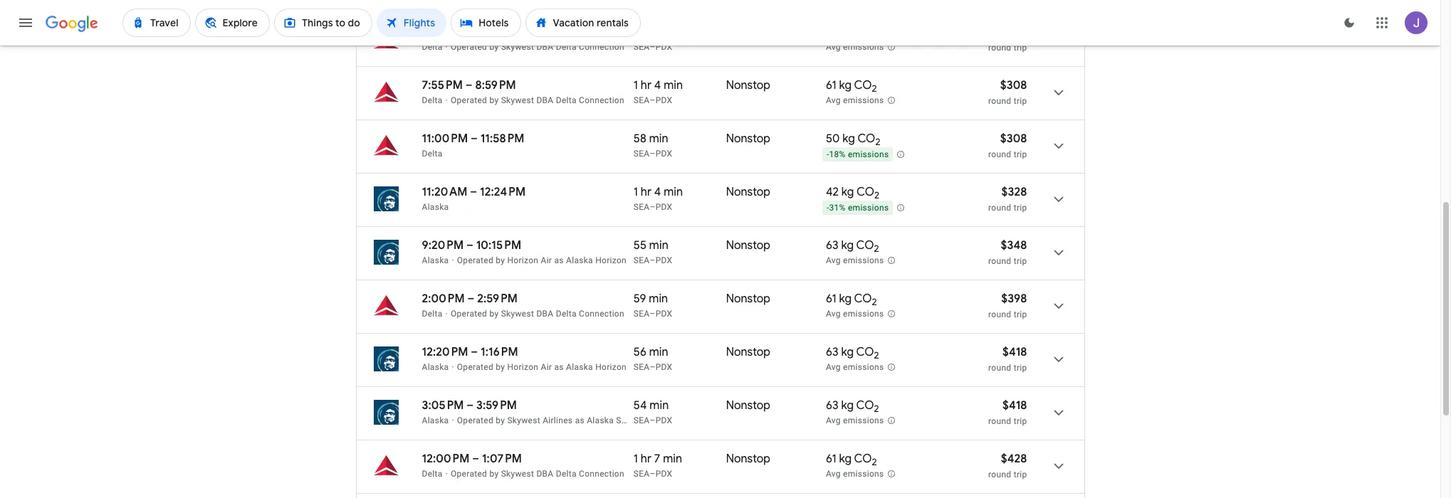 Task type: locate. For each thing, give the bounding box(es) containing it.
avg for 56 min
[[826, 363, 841, 373]]

8 nonstop from the top
[[727, 452, 771, 467]]

operated down leaves seattle-tacoma international airport at 5:38 pm on saturday, november 25 and arrives at portland international airport at 6:38 pm on saturday, november 25. "element"
[[451, 42, 487, 52]]

sea down 55
[[634, 256, 650, 266]]

0 vertical spatial  image
[[446, 42, 448, 52]]

1 hr from the top
[[641, 25, 652, 39]]

3 connection from the top
[[579, 309, 625, 319]]

3 avg emissions from the top
[[826, 256, 884, 266]]

sea down "54"
[[634, 416, 650, 426]]

$308 down "round trip"
[[1001, 78, 1028, 93]]

4 down 58 min sea – pdx
[[655, 185, 661, 199]]

skywest
[[616, 416, 651, 426]]

round inside $428 round trip
[[989, 470, 1012, 480]]

sea inside 54 min sea – pdx
[[634, 416, 650, 426]]

63 kg co 2 for 56 min
[[826, 346, 880, 362]]

avg emissions button
[[822, 25, 896, 55]]

2 trip from the top
[[1014, 96, 1028, 106]]

air for 10:15 pm
[[541, 256, 552, 266]]

1 vertical spatial 1 hr 4 min sea – pdx
[[634, 185, 683, 212]]

pdx for 55 min
[[656, 256, 673, 266]]

1 vertical spatial 4
[[655, 185, 661, 199]]

total duration 54 min. element
[[634, 399, 727, 415]]

2 $418 from the top
[[1003, 399, 1028, 413]]

min right 56
[[649, 346, 669, 360]]

pdx inside 55 min sea – pdx
[[656, 256, 673, 266]]

alaska
[[422, 202, 449, 212], [422, 256, 449, 266], [566, 256, 593, 266], [422, 363, 449, 373], [566, 363, 593, 373], [422, 416, 449, 426], [587, 416, 614, 426]]

11:20 am – 12:24 pm alaska
[[422, 185, 526, 212]]

1 hr 4 min sea – pdx up 55
[[634, 185, 683, 212]]

total duration 1 hr 4 min. element up 'total duration 55 min.' element
[[634, 185, 727, 202]]

avg for 59 min
[[826, 309, 841, 319]]

skywest for 2:59 pm
[[501, 309, 534, 319]]

min right 7
[[663, 452, 683, 467]]

8 nonstop flight. element from the top
[[727, 452, 771, 469]]

2 $418 round trip from the top
[[989, 399, 1028, 427]]

min right 59
[[649, 292, 668, 306]]

1 vertical spatial 61 kg co 2
[[826, 292, 877, 309]]

air for 1:16 pm
[[541, 363, 552, 373]]

– down 'total duration 54 min.' element
[[650, 416, 656, 426]]

58
[[634, 132, 647, 146]]

skywest for 1:07 pm
[[501, 469, 534, 479]]

1 nonstop from the top
[[727, 78, 771, 93]]

sea down 58 at the left of the page
[[634, 149, 650, 159]]

1 for 1:07 pm
[[634, 452, 638, 467]]

2 vertical spatial  image
[[446, 469, 448, 479]]

Arrival time: 11:58 PM. text field
[[481, 132, 525, 146]]

trip inside $398 round trip
[[1014, 310, 1028, 320]]

$428 round trip
[[989, 452, 1028, 480]]

pdx down total duration 1 hr. element
[[656, 42, 673, 52]]

6 round from the top
[[989, 310, 1012, 320]]

$418 round trip
[[989, 346, 1028, 373], [989, 399, 1028, 427]]

trip down $428 text box
[[1014, 470, 1028, 480]]

2 avg from the top
[[826, 96, 841, 106]]

min inside 55 min sea – pdx
[[650, 239, 669, 253]]

alaska inside the 11:20 am – 12:24 pm alaska
[[422, 202, 449, 212]]

min right "54"
[[650, 399, 669, 413]]

398 US dollars text field
[[1002, 292, 1028, 306]]

7 trip from the top
[[1014, 363, 1028, 373]]

trip down $398
[[1014, 310, 1028, 320]]

1 63 from the top
[[826, 239, 839, 253]]

Arrival time: 2:59 PM. text field
[[477, 292, 518, 306]]

operated down the '7:55 pm – 8:59 pm'
[[451, 95, 487, 105]]

1 dba from the top
[[537, 42, 554, 52]]

1 vertical spatial 63 kg co 2
[[826, 346, 880, 362]]

trip down the $328
[[1014, 203, 1028, 213]]

0 vertical spatial $418 round trip
[[989, 346, 1028, 373]]

$348 round trip
[[989, 239, 1028, 266]]

round inside $348 round trip
[[989, 256, 1012, 266]]

operated by skywest dba delta connection down 2:59 pm
[[451, 309, 625, 319]]

63
[[826, 239, 839, 253], [826, 346, 839, 360], [826, 399, 839, 413]]

2 dba from the top
[[537, 95, 554, 105]]

min down 1 hr sea – pdx
[[664, 78, 683, 93]]

2 63 kg co 2 from the top
[[826, 346, 880, 362]]

2 air from the top
[[541, 363, 552, 373]]

1 inside 1 hr sea – pdx
[[634, 25, 638, 39]]

round for 8:59 pm
[[989, 96, 1012, 106]]

pdx inside 56 min sea – pdx
[[656, 363, 673, 373]]

trip up 308 us dollars text box
[[1014, 43, 1028, 53]]

418 US dollars text field
[[1003, 399, 1028, 413]]

3  image from the top
[[446, 469, 448, 479]]

1 connection from the top
[[579, 42, 625, 52]]

2 61 kg co 2 from the top
[[826, 292, 877, 309]]

1 nonstop flight. element from the top
[[727, 78, 771, 95]]

- down the 42
[[827, 203, 830, 213]]

dba for 5:38 pm – 6:38 pm
[[537, 42, 554, 52]]

1 4 from the top
[[655, 78, 661, 93]]

1 inside 1 hr 7 min sea – pdx
[[634, 452, 638, 467]]

$308 round trip down "round trip"
[[989, 78, 1028, 106]]

trip down $308 text field
[[1014, 150, 1028, 160]]

–
[[466, 25, 473, 39], [650, 42, 656, 52], [466, 78, 473, 93], [650, 95, 656, 105], [471, 132, 478, 146], [650, 149, 656, 159], [470, 185, 477, 199], [650, 202, 656, 212], [467, 239, 474, 253], [650, 256, 656, 266], [468, 292, 475, 306], [650, 309, 656, 319], [471, 346, 478, 360], [650, 363, 656, 373], [467, 399, 474, 413], [650, 416, 656, 426], [472, 452, 480, 467], [650, 469, 656, 479]]

$308
[[1001, 78, 1028, 93], [1001, 132, 1028, 146]]

5 nonstop from the top
[[727, 292, 771, 306]]

2 - from the top
[[827, 203, 830, 213]]

total duration 58 min. element
[[634, 132, 727, 148]]

avg emissions for 54 min
[[826, 416, 884, 426]]

min right 55
[[650, 239, 669, 253]]

2 inside 42 kg co 2
[[875, 190, 880, 202]]

2 avg emissions from the top
[[826, 96, 884, 106]]

kg inside 50 kg co 2
[[843, 132, 855, 146]]

– inside 1 hr sea – pdx
[[650, 42, 656, 52]]

connection for 1 hr 4 min
[[579, 95, 625, 105]]

2 vertical spatial 61 kg co 2
[[826, 452, 877, 469]]

2 round from the top
[[989, 96, 1012, 106]]

63 kg co 2
[[826, 239, 880, 255], [826, 346, 880, 362], [826, 399, 880, 415]]

hr for 12:24 pm
[[641, 185, 652, 199]]

7 nonstop from the top
[[727, 399, 771, 413]]

– down the total duration 58 min. "element"
[[650, 149, 656, 159]]

1  image from the top
[[446, 42, 448, 52]]

sea down total duration 1 hr 7 min. element
[[634, 469, 650, 479]]

1 $308 from the top
[[1001, 78, 1028, 93]]

0 vertical spatial 1 hr 4 min sea – pdx
[[634, 78, 683, 105]]

– left the arrival time: 11:58 pm. text field
[[471, 132, 478, 146]]

4 pdx from the top
[[656, 202, 673, 212]]

– left 3:59 pm
[[467, 399, 474, 413]]

trip inside $348 round trip
[[1014, 256, 1028, 266]]

nonstop for 1:07 pm
[[727, 452, 771, 467]]

leaves seattle-tacoma international airport at 7:55 pm on saturday, november 25 and arrives at portland international airport at 8:59 pm on saturday, november 25. element
[[422, 78, 516, 93]]

as for 10:15 pm
[[555, 256, 564, 266]]

skywest for 8:59 pm
[[501, 95, 534, 105]]

dba for 2:00 pm – 2:59 pm
[[537, 309, 554, 319]]

sea for 56
[[634, 363, 650, 373]]

co inside 50 kg co 2
[[858, 132, 876, 146]]

3 pdx from the top
[[656, 149, 673, 159]]

Departure time: 9:20 PM. text field
[[422, 239, 464, 253]]

50
[[826, 132, 840, 146]]

7 avg emissions from the top
[[826, 470, 884, 480]]

2 vertical spatial 63
[[826, 399, 839, 413]]

3 63 from the top
[[826, 399, 839, 413]]

 image down departure time: 12:00 pm. text box
[[446, 469, 448, 479]]

leaves seattle-tacoma international airport at 11:00 pm on saturday, november 25 and arrives at portland international airport at 11:58 pm on saturday, november 25. element
[[422, 132, 525, 146]]

by
[[490, 42, 499, 52], [490, 95, 499, 105], [496, 256, 505, 266], [490, 309, 499, 319], [496, 363, 505, 373], [496, 416, 505, 426], [490, 469, 499, 479]]

3 avg from the top
[[826, 256, 841, 266]]

- for 50
[[827, 150, 830, 160]]

round down $428 text box
[[989, 470, 1012, 480]]

2 1 from the top
[[634, 78, 638, 93]]

7 round from the top
[[989, 363, 1012, 373]]

9 sea from the top
[[634, 469, 650, 479]]

$418
[[1003, 346, 1028, 360], [1003, 399, 1028, 413]]

1 vertical spatial $418 round trip
[[989, 399, 1028, 427]]

round inside $398 round trip
[[989, 310, 1012, 320]]

1 $308 round trip from the top
[[989, 78, 1028, 106]]

sea inside 55 min sea – pdx
[[634, 256, 650, 266]]

6 avg from the top
[[826, 416, 841, 426]]

pdx inside 58 min sea – pdx
[[656, 149, 673, 159]]

nonstop flight. element for 12:00 pm – 1:07 pm
[[727, 452, 771, 469]]

0 vertical spatial 4
[[655, 78, 661, 93]]

total duration 55 min. element
[[634, 239, 727, 255]]

co inside 42 kg co 2
[[857, 185, 875, 199]]

1 63 kg co 2 from the top
[[826, 239, 880, 255]]

5 nonstop flight. element from the top
[[727, 292, 771, 308]]

round for 2:59 pm
[[989, 310, 1012, 320]]

1 vertical spatial air
[[541, 363, 552, 373]]

348 US dollars text field
[[1001, 239, 1028, 253]]

connection for 1 hr
[[579, 42, 625, 52]]

2 1 hr 4 min sea – pdx from the top
[[634, 185, 683, 212]]

1 trip from the top
[[1014, 43, 1028, 53]]

nonstop flight. element for 7:55 pm – 8:59 pm
[[727, 78, 771, 95]]

round down $398
[[989, 310, 1012, 320]]

trip down $348 text box
[[1014, 256, 1028, 266]]

– inside 58 min sea – pdx
[[650, 149, 656, 159]]

$418 round trip for 56 min
[[989, 346, 1028, 373]]

pdx down total duration 59 min. element at bottom
[[656, 309, 673, 319]]

5 round from the top
[[989, 256, 1012, 266]]

2 inside 50 kg co 2
[[876, 136, 881, 148]]

connection for 1 hr 7 min
[[579, 469, 625, 479]]

$418 round trip up $428 text box
[[989, 399, 1028, 427]]

operated down 9:20 pm – 10:15 pm
[[457, 256, 494, 266]]

- for 42
[[827, 203, 830, 213]]

0 vertical spatial -
[[827, 150, 830, 160]]

– up 58 min sea – pdx
[[650, 95, 656, 105]]

1 vertical spatial 63
[[826, 346, 839, 360]]

hr inside 1 hr sea – pdx
[[641, 25, 652, 39]]

4 sea from the top
[[634, 202, 650, 212]]

$428
[[1001, 452, 1028, 467]]

emissions
[[843, 42, 884, 52], [843, 96, 884, 106], [848, 150, 889, 160], [848, 203, 889, 213], [843, 256, 884, 266], [843, 309, 884, 319], [843, 363, 884, 373], [843, 416, 884, 426], [843, 470, 884, 480]]

2 total duration 1 hr 4 min. element from the top
[[634, 185, 727, 202]]

nonstop flight. element
[[727, 78, 771, 95], [727, 132, 771, 148], [727, 185, 771, 202], [727, 239, 771, 255], [727, 292, 771, 308], [727, 346, 771, 362], [727, 399, 771, 415], [727, 452, 771, 469]]

0 vertical spatial as
[[555, 256, 564, 266]]

leaves seattle-tacoma international airport at 9:20 pm on saturday, november 25 and arrives at portland international airport at 10:15 pm on saturday, november 25. element
[[422, 239, 522, 253]]

total duration 1 hr. element
[[634, 25, 727, 41]]

1 air from the top
[[541, 256, 552, 266]]

pdx inside 1 hr sea – pdx
[[656, 42, 673, 52]]

sea down total duration 1 hr. element
[[634, 42, 650, 52]]

pdx down the total duration 58 min. "element"
[[656, 149, 673, 159]]

-18% emissions
[[827, 150, 889, 160]]

trip down $418 text box
[[1014, 363, 1028, 373]]

1 61 from the top
[[826, 78, 837, 93]]

 image for 12:00 pm
[[446, 469, 448, 479]]

0 vertical spatial 61 kg co 2
[[826, 78, 877, 95]]

min
[[664, 78, 683, 93], [649, 132, 669, 146], [664, 185, 683, 199], [650, 239, 669, 253], [649, 292, 668, 306], [649, 346, 669, 360], [650, 399, 669, 413], [663, 452, 683, 467]]

1 hr 4 min sea – pdx for 8:59 pm
[[634, 78, 683, 105]]

hr for 8:59 pm
[[641, 78, 652, 93]]

– down total duration 56 min. element
[[650, 363, 656, 373]]

 image down departure time: 2:00 pm. text box
[[446, 309, 448, 319]]

4 connection from the top
[[579, 469, 625, 479]]

1 vertical spatial -
[[827, 203, 830, 213]]

12:24 pm
[[480, 185, 526, 199]]

$308 round trip for 61
[[989, 78, 1028, 106]]

pdx down 'total duration 54 min.' element
[[656, 416, 673, 426]]

emissions for 56 min
[[843, 363, 884, 373]]

1 for 6:38 pm
[[634, 25, 638, 39]]

round
[[989, 43, 1012, 53], [989, 96, 1012, 106], [989, 150, 1012, 160], [989, 203, 1012, 213], [989, 256, 1012, 266], [989, 310, 1012, 320], [989, 363, 1012, 373], [989, 417, 1012, 427], [989, 470, 1012, 480]]

– down 7
[[650, 469, 656, 479]]

sea down 56
[[634, 363, 650, 373]]

2 hr from the top
[[641, 78, 652, 93]]

7:55 pm – 8:59 pm
[[422, 78, 516, 93]]

63 kg co 2 for 54 min
[[826, 399, 880, 415]]

flight details. leaves seattle-tacoma international airport at 12:20 pm on saturday, november 25 and arrives at portland international airport at 1:16 pm on saturday, november 25. image
[[1042, 343, 1076, 377]]

min right 58 at the left of the page
[[649, 132, 669, 146]]

6 nonstop from the top
[[727, 346, 771, 360]]

8 trip from the top
[[1014, 417, 1028, 427]]

2 vertical spatial as
[[575, 416, 585, 426]]

operated by skywest dba delta connection down 1:07 pm
[[451, 469, 625, 479]]

connection
[[579, 42, 625, 52], [579, 95, 625, 105], [579, 309, 625, 319], [579, 469, 625, 479]]

– right 11:20 am text box
[[470, 185, 477, 199]]

skywest
[[501, 42, 534, 52], [501, 95, 534, 105], [501, 309, 534, 319], [508, 416, 541, 426], [501, 469, 534, 479]]

3 dba from the top
[[537, 309, 554, 319]]

sea inside 59 min sea – pdx
[[634, 309, 650, 319]]

– down total duration 1 hr. element
[[650, 42, 656, 52]]

4 nonstop flight. element from the top
[[727, 239, 771, 255]]

4 round from the top
[[989, 203, 1012, 213]]

9:20 pm – 10:15 pm
[[422, 239, 522, 253]]

horizon down 1:16 pm text field
[[508, 363, 539, 373]]

round up 308 us dollars text box
[[989, 43, 1012, 53]]

0 vertical spatial 63
[[826, 239, 839, 253]]

$418 for 56 min
[[1003, 346, 1028, 360]]

min inside 56 min sea – pdx
[[649, 346, 669, 360]]

54 min sea – pdx
[[634, 399, 673, 426]]

55
[[634, 239, 647, 253]]

operated by skywest dba delta connection down arrival time: 6:38 pm. text field
[[451, 42, 625, 52]]

4 avg emissions from the top
[[826, 309, 884, 319]]

pdx inside 54 min sea – pdx
[[656, 416, 673, 426]]

trip for 3:05 pm – 3:59 pm
[[1014, 417, 1028, 427]]

4 avg from the top
[[826, 309, 841, 319]]

50 kg co 2
[[826, 132, 881, 148]]

- down 50
[[827, 150, 830, 160]]

 image down the departure time: 5:38 pm. text box
[[446, 42, 448, 52]]

operated by skywest dba delta connection down the arrival time: 8:59 pm. text box
[[451, 95, 625, 105]]

emissions for 59 min
[[843, 309, 884, 319]]

Departure time: 5:38 PM. text field
[[422, 25, 463, 39]]

sea down 59
[[634, 309, 650, 319]]

3 1 from the top
[[634, 185, 638, 199]]

 image
[[446, 95, 448, 105]]

63 kg co 2 for 55 min
[[826, 239, 880, 255]]

Arrival time: 3:59 PM. text field
[[477, 399, 517, 413]]

as for 1:16 pm
[[555, 363, 564, 373]]

1 61 kg co 2 from the top
[[826, 78, 877, 95]]

61 for 1 hr 7 min
[[826, 452, 837, 467]]

connection for 59 min
[[579, 309, 625, 319]]

round down 418 us dollars text box on the bottom right
[[989, 417, 1012, 427]]

trip down 308 us dollars text box
[[1014, 96, 1028, 106]]

– left 2:59 pm text field
[[468, 292, 475, 306]]

2:00 pm
[[422, 292, 465, 306]]

emissions for 55 min
[[843, 256, 884, 266]]

$308 round trip for 50
[[989, 132, 1028, 160]]

2 4 from the top
[[655, 185, 661, 199]]

6:38 pm
[[476, 25, 516, 39]]

operated by skywest airlines as alaska skywest
[[457, 416, 651, 426]]

kg
[[839, 78, 852, 93], [843, 132, 855, 146], [842, 185, 854, 199], [842, 239, 854, 253], [839, 292, 852, 306], [842, 346, 854, 360], [842, 399, 854, 413], [839, 452, 852, 467]]

0 vertical spatial $418
[[1003, 346, 1028, 360]]

6 nonstop flight. element from the top
[[727, 346, 771, 362]]

1 - from the top
[[827, 150, 830, 160]]

8 sea from the top
[[634, 416, 650, 426]]

56
[[634, 346, 647, 360]]

skywest down the arrival time: 8:59 pm. text box
[[501, 95, 534, 105]]

2 operated by horizon air as alaska horizon from the top
[[457, 363, 627, 373]]

sea for 59
[[634, 309, 650, 319]]

18%
[[830, 150, 846, 160]]

3 61 from the top
[[826, 452, 837, 467]]

horizon
[[508, 256, 539, 266], [596, 256, 627, 266], [508, 363, 539, 373], [596, 363, 627, 373]]

4 hr from the top
[[641, 452, 652, 467]]

2 63 from the top
[[826, 346, 839, 360]]

0 vertical spatial 61
[[826, 78, 837, 93]]

1 vertical spatial as
[[555, 363, 564, 373]]

co for 9:20 pm – 10:15 pm
[[857, 239, 874, 253]]

2 connection from the top
[[579, 95, 625, 105]]

59 min sea – pdx
[[634, 292, 673, 319]]

pdx inside 59 min sea – pdx
[[656, 309, 673, 319]]

– inside 54 min sea – pdx
[[650, 416, 656, 426]]

$418 round trip for 54 min
[[989, 399, 1028, 427]]

avg emissions
[[826, 42, 884, 52], [826, 96, 884, 106], [826, 256, 884, 266], [826, 309, 884, 319], [826, 363, 884, 373], [826, 416, 884, 426], [826, 470, 884, 480]]

2 pdx from the top
[[656, 95, 673, 105]]

trip for 9:20 pm – 10:15 pm
[[1014, 256, 1028, 266]]

round down $308 text field
[[989, 150, 1012, 160]]

operated by horizon air as alaska horizon
[[457, 256, 627, 266], [457, 363, 627, 373]]

sea
[[634, 42, 650, 52], [634, 95, 650, 105], [634, 149, 650, 159], [634, 202, 650, 212], [634, 256, 650, 266], [634, 309, 650, 319], [634, 363, 650, 373], [634, 416, 650, 426], [634, 469, 650, 479]]

skywest down arrival time: 6:38 pm. text field
[[501, 42, 534, 52]]

0 vertical spatial total duration 1 hr 4 min. element
[[634, 78, 727, 95]]

dba
[[537, 42, 554, 52], [537, 95, 554, 105], [537, 309, 554, 319], [537, 469, 554, 479]]

leaves seattle-tacoma international airport at 12:20 pm on saturday, november 25 and arrives at portland international airport at 1:16 pm on saturday, november 25. element
[[422, 346, 518, 360]]

emissions inside popup button
[[843, 42, 884, 52]]

8 round from the top
[[989, 417, 1012, 427]]

sea inside 1 hr sea – pdx
[[634, 42, 650, 52]]

9 pdx from the top
[[656, 469, 673, 479]]

1 total duration 1 hr 4 min. element from the top
[[634, 78, 727, 95]]

61
[[826, 78, 837, 93], [826, 292, 837, 306], [826, 452, 837, 467]]

nonstop for 8:59 pm
[[727, 78, 771, 93]]

1 vertical spatial total duration 1 hr 4 min. element
[[634, 185, 727, 202]]

1 vertical spatial $418
[[1003, 399, 1028, 413]]

1 vertical spatial 61
[[826, 292, 837, 306]]

round down 328 us dollars text box on the right top of page
[[989, 203, 1012, 213]]

co for 7:55 pm – 8:59 pm
[[855, 78, 872, 93]]

2 sea from the top
[[634, 95, 650, 105]]

$418 left flight details. leaves seattle-tacoma international airport at 12:20 pm on saturday, november 25 and arrives at portland international airport at 1:16 pm on saturday, november 25. image
[[1003, 346, 1028, 360]]

as
[[555, 256, 564, 266], [555, 363, 564, 373], [575, 416, 585, 426]]

1 vertical spatial  image
[[446, 309, 448, 319]]

flight details. leaves seattle-tacoma international airport at 2:00 pm on saturday, november 25 and arrives at portland international airport at 2:59 pm on saturday, november 25. image
[[1042, 289, 1076, 323]]

nonstop for 3:59 pm
[[727, 399, 771, 413]]

trip for 12:00 pm – 1:07 pm
[[1014, 470, 1028, 480]]

0 vertical spatial operated by horizon air as alaska horizon
[[457, 256, 627, 266]]

trip
[[1014, 43, 1028, 53], [1014, 96, 1028, 106], [1014, 150, 1028, 160], [1014, 203, 1028, 213], [1014, 256, 1028, 266], [1014, 310, 1028, 320], [1014, 363, 1028, 373], [1014, 417, 1028, 427], [1014, 470, 1028, 480]]

sea up 58 at the left of the page
[[634, 95, 650, 105]]

1
[[634, 25, 638, 39], [634, 78, 638, 93], [634, 185, 638, 199], [634, 452, 638, 467]]

1 1 from the top
[[634, 25, 638, 39]]

1 vertical spatial $308
[[1001, 132, 1028, 146]]

sea up 55
[[634, 202, 650, 212]]

kg inside 42 kg co 2
[[842, 185, 854, 199]]

12:00 pm
[[422, 452, 470, 467]]

2 operated by skywest dba delta connection from the top
[[451, 95, 625, 105]]

round down $348 text box
[[989, 256, 1012, 266]]

63 for 56 min
[[826, 346, 839, 360]]

operated by skywest dba delta connection
[[451, 42, 625, 52], [451, 95, 625, 105], [451, 309, 625, 319], [451, 469, 625, 479]]

trip for 7:55 pm – 8:59 pm
[[1014, 96, 1028, 106]]

sea inside 56 min sea – pdx
[[634, 363, 650, 373]]

8 pdx from the top
[[656, 416, 673, 426]]

– down total duration 59 min. element at bottom
[[650, 309, 656, 319]]

6 avg emissions from the top
[[826, 416, 884, 426]]

0 vertical spatial air
[[541, 256, 552, 266]]

hr
[[641, 25, 652, 39], [641, 78, 652, 93], [641, 185, 652, 199], [641, 452, 652, 467]]

1 vertical spatial operated by horizon air as alaska horizon
[[457, 363, 627, 373]]

nonstop flight. element for 3:05 pm – 3:59 pm
[[727, 399, 771, 415]]

1 vertical spatial $308 round trip
[[989, 132, 1028, 160]]

2:59 pm
[[477, 292, 518, 306]]

delta
[[422, 42, 443, 52], [556, 42, 577, 52], [422, 95, 443, 105], [556, 95, 577, 105], [422, 149, 443, 159], [422, 309, 443, 319], [556, 309, 577, 319], [422, 469, 443, 479], [556, 469, 577, 479]]

trip inside $428 round trip
[[1014, 470, 1028, 480]]

2 nonstop from the top
[[727, 132, 771, 146]]

1 pdx from the top
[[656, 42, 673, 52]]

2 vertical spatial 61
[[826, 452, 837, 467]]

4 trip from the top
[[1014, 203, 1028, 213]]

hr for 1:07 pm
[[641, 452, 652, 467]]

– down 'total duration 55 min.' element
[[650, 256, 656, 266]]

$308 round trip
[[989, 78, 1028, 106], [989, 132, 1028, 160]]

61 kg co 2
[[826, 78, 877, 95], [826, 292, 877, 309], [826, 452, 877, 469]]

1:16 pm
[[481, 346, 518, 360]]

3 63 kg co 2 from the top
[[826, 399, 880, 415]]

kg for 12:00 pm – 1:07 pm
[[839, 452, 852, 467]]

9 round from the top
[[989, 470, 1012, 480]]

Departure time: 2:00 PM. text field
[[422, 292, 465, 306]]

1 hr 7 min sea – pdx
[[634, 452, 683, 479]]

4 1 from the top
[[634, 452, 638, 467]]

pdx down 'total duration 55 min.' element
[[656, 256, 673, 266]]

air
[[541, 256, 552, 266], [541, 363, 552, 373]]

6 pdx from the top
[[656, 309, 673, 319]]

pdx down 7
[[656, 469, 673, 479]]

Departure time: 3:05 PM. text field
[[422, 399, 464, 413]]

0 vertical spatial 63 kg co 2
[[826, 239, 880, 255]]

2 $308 from the top
[[1001, 132, 1028, 146]]

$418 left flight details. leaves seattle-tacoma international airport at 3:05 pm on saturday, november 25 and arrives at portland international airport at 3:59 pm on saturday, november 25. image
[[1003, 399, 1028, 413]]

Arrival time: 6:38 PM. text field
[[476, 25, 516, 39]]

sea inside 58 min sea – pdx
[[634, 149, 650, 159]]

total duration 1 hr 4 min. element
[[634, 78, 727, 95], [634, 185, 727, 202]]

1 hr 4 min sea – pdx up 58 at the left of the page
[[634, 78, 683, 105]]

leaves seattle-tacoma international airport at 2:00 pm on saturday, november 25 and arrives at portland international airport at 2:59 pm on saturday, november 25. element
[[422, 292, 518, 306]]

2
[[872, 83, 877, 95], [876, 136, 881, 148], [875, 190, 880, 202], [874, 243, 880, 255], [872, 296, 877, 309], [874, 350, 880, 362], [874, 403, 880, 415], [872, 457, 877, 469]]

flight details. leaves seattle-tacoma international airport at 5:38 pm on saturday, november 25 and arrives at portland international airport at 6:38 pm on saturday, november 25. image
[[1042, 22, 1076, 56]]

leaves seattle-tacoma international airport at 3:05 pm on saturday, november 25 and arrives at portland international airport at 3:59 pm on saturday, november 25. element
[[422, 399, 517, 413]]

by down 6:38 pm
[[490, 42, 499, 52]]

 image
[[446, 42, 448, 52], [446, 309, 448, 319], [446, 469, 448, 479]]

1 operated by horizon air as alaska horizon from the top
[[457, 256, 627, 266]]

61 kg co 2 for $308
[[826, 78, 877, 95]]

4
[[655, 78, 661, 93], [655, 185, 661, 199]]

4 down 1 hr sea – pdx
[[655, 78, 661, 93]]

428 US dollars text field
[[1001, 452, 1028, 467]]

trip down 418 us dollars text box on the bottom right
[[1014, 417, 1028, 427]]

3 61 kg co 2 from the top
[[826, 452, 877, 469]]

2 vertical spatial 63 kg co 2
[[826, 399, 880, 415]]

1 hr 4 min sea – pdx
[[634, 78, 683, 105], [634, 185, 683, 212]]

1 hr 4 min sea – pdx for 12:24 pm
[[634, 185, 683, 212]]

total duration 56 min. element
[[634, 346, 727, 362]]

co
[[855, 78, 872, 93], [858, 132, 876, 146], [857, 185, 875, 199], [857, 239, 874, 253], [855, 292, 872, 306], [857, 346, 874, 360], [857, 399, 874, 413], [855, 452, 872, 467]]

1 avg from the top
[[826, 42, 841, 52]]

0 vertical spatial $308
[[1001, 78, 1028, 93]]

Departure time: 12:00 PM. text field
[[422, 452, 470, 467]]

$308 round trip up 328 us dollars text box on the right top of page
[[989, 132, 1028, 160]]

12:20 pm – 1:16 pm
[[422, 346, 518, 360]]

avg
[[826, 42, 841, 52], [826, 96, 841, 106], [826, 256, 841, 266], [826, 309, 841, 319], [826, 363, 841, 373], [826, 416, 841, 426], [826, 470, 841, 480]]

1 $418 round trip from the top
[[989, 346, 1028, 373]]

Departure time: 11:20 AM. text field
[[422, 185, 468, 199]]

operated by horizon air as alaska horizon down 1:16 pm
[[457, 363, 627, 373]]

pdx up 'total duration 55 min.' element
[[656, 202, 673, 212]]

4 nonstop from the top
[[727, 239, 771, 253]]

hr inside 1 hr 7 min sea – pdx
[[641, 452, 652, 467]]

nonstop
[[727, 78, 771, 93], [727, 132, 771, 146], [727, 185, 771, 199], [727, 239, 771, 253], [727, 292, 771, 306], [727, 346, 771, 360], [727, 399, 771, 413], [727, 452, 771, 467]]

round down $418 text box
[[989, 363, 1012, 373]]

skywest down 1:07 pm
[[501, 469, 534, 479]]

operated by horizon air as alaska horizon down 10:15 pm
[[457, 256, 627, 266]]

Arrival time: 10:15 PM. text field
[[476, 239, 522, 253]]

-
[[827, 150, 830, 160], [827, 203, 830, 213]]

7 avg from the top
[[826, 470, 841, 480]]

pdx
[[656, 42, 673, 52], [656, 95, 673, 105], [656, 149, 673, 159], [656, 202, 673, 212], [656, 256, 673, 266], [656, 309, 673, 319], [656, 363, 673, 373], [656, 416, 673, 426], [656, 469, 673, 479]]

min down 58 min sea – pdx
[[664, 185, 683, 199]]

$328 round trip
[[989, 185, 1028, 213]]

0 vertical spatial $308 round trip
[[989, 78, 1028, 106]]

avg for 1 hr 4 min
[[826, 96, 841, 106]]

total duration 1 hr 4 min. element up the total duration 58 min. "element"
[[634, 78, 727, 95]]

leaves seattle-tacoma international airport at 12:00 pm on saturday, november 25 and arrives at portland international airport at 1:07 pm on saturday, november 25. element
[[422, 452, 522, 467]]

operated
[[451, 42, 487, 52], [451, 95, 487, 105], [457, 256, 494, 266], [451, 309, 487, 319], [457, 363, 494, 373], [457, 416, 494, 426], [451, 469, 487, 479]]

Arrival time: 1:07 PM. text field
[[482, 452, 522, 467]]

1 1 hr 4 min sea – pdx from the top
[[634, 78, 683, 105]]

– up 55 min sea – pdx
[[650, 202, 656, 212]]

1 avg emissions from the top
[[826, 42, 884, 52]]

min inside 54 min sea – pdx
[[650, 399, 669, 413]]

11:20 am
[[422, 185, 468, 199]]

7 pdx from the top
[[656, 363, 673, 373]]

5 trip from the top
[[1014, 256, 1028, 266]]



Task type: describe. For each thing, give the bounding box(es) containing it.
operated down 2:00 pm – 2:59 pm
[[451, 309, 487, 319]]

2 for 12:00 pm – 1:07 pm
[[872, 457, 877, 469]]

12:20 pm
[[422, 346, 468, 360]]

dba for 7:55 pm – 8:59 pm
[[537, 95, 554, 105]]

co for 2:00 pm – 2:59 pm
[[855, 292, 872, 306]]

1:07 pm
[[482, 452, 522, 467]]

trip for 2:00 pm – 2:59 pm
[[1014, 310, 1028, 320]]

11:00 pm
[[422, 132, 468, 146]]

Arrival time: 1:16 PM. text field
[[481, 346, 518, 360]]

round trip
[[989, 43, 1028, 53]]

pdx for 56 min
[[656, 363, 673, 373]]

skywest for 6:38 pm
[[501, 42, 534, 52]]

61 for 59 min
[[826, 292, 837, 306]]

round for 3:59 pm
[[989, 417, 1012, 427]]

avg inside popup button
[[826, 42, 841, 52]]

kg for 12:20 pm – 1:16 pm
[[842, 346, 854, 360]]

42
[[826, 185, 839, 199]]

$398 round trip
[[989, 292, 1028, 320]]

leaves seattle-tacoma international airport at 11:20 am on saturday, november 25 and arrives at portland international airport at 12:24 pm on saturday, november 25. element
[[422, 185, 526, 199]]

56 min sea – pdx
[[634, 346, 673, 373]]

leaves seattle-tacoma international airport at 5:38 pm on saturday, november 25 and arrives at portland international airport at 6:38 pm on saturday, november 25. element
[[422, 25, 516, 39]]

emissions for 54 min
[[843, 416, 884, 426]]

58 min sea – pdx
[[634, 132, 673, 159]]

328 US dollars text field
[[1002, 185, 1028, 199]]

2 for 3:05 pm – 3:59 pm
[[874, 403, 880, 415]]

sea for 54
[[634, 416, 650, 426]]

by down 1:07 pm text box
[[490, 469, 499, 479]]

operated down leaves seattle-tacoma international airport at 12:20 pm on saturday, november 25 and arrives at portland international airport at 1:16 pm on saturday, november 25. element
[[457, 363, 494, 373]]

– inside 56 min sea – pdx
[[650, 363, 656, 373]]

avg emissions inside avg emissions popup button
[[826, 42, 884, 52]]

min inside 58 min sea – pdx
[[649, 132, 669, 146]]

11:58 pm
[[481, 132, 525, 146]]

operated by skywest dba delta connection for 1:07 pm
[[451, 469, 625, 479]]

61 kg co 2 for $428
[[826, 452, 877, 469]]

sea for 55
[[634, 256, 650, 266]]

round for 1:16 pm
[[989, 363, 1012, 373]]

operated down 12:00 pm – 1:07 pm
[[451, 469, 487, 479]]

emissions for 1 hr 7 min
[[843, 470, 884, 480]]

total duration 59 min. element
[[634, 292, 727, 308]]

8:59 pm
[[476, 78, 516, 93]]

operated by horizon air as alaska horizon for 12:20 pm – 1:16 pm
[[457, 363, 627, 373]]

min inside 1 hr 7 min sea – pdx
[[663, 452, 683, 467]]

4 for 8:59 pm
[[655, 78, 661, 93]]

kg for 3:05 pm – 3:59 pm
[[842, 399, 854, 413]]

emissions for 1 hr 4 min
[[843, 96, 884, 106]]

nonstop flight. element for 2:00 pm – 2:59 pm
[[727, 292, 771, 308]]

63 for 55 min
[[826, 239, 839, 253]]

avg for 1 hr 7 min
[[826, 470, 841, 480]]

54
[[634, 399, 647, 413]]

5:38 pm – 6:38 pm
[[422, 25, 516, 39]]

– left 6:38 pm
[[466, 25, 473, 39]]

hr for 6:38 pm
[[641, 25, 652, 39]]

delta inside 11:00 pm – 11:58 pm delta
[[422, 149, 443, 159]]

avg emissions for 1 hr 4 min
[[826, 96, 884, 106]]

operated by horizon air as alaska horizon for 9:20 pm – 10:15 pm
[[457, 256, 627, 266]]

round for 10:15 pm
[[989, 256, 1012, 266]]

11:00 pm – 11:58 pm delta
[[422, 132, 525, 159]]

– left 1:16 pm
[[471, 346, 478, 360]]

flight details. leaves seattle-tacoma international airport at 11:00 pm on saturday, november 25 and arrives at portland international airport at 11:58 pm on saturday, november 25. image
[[1042, 129, 1076, 163]]

 image for 5:38 pm
[[446, 42, 448, 52]]

total duration 1 hr 7 min. element
[[634, 452, 727, 469]]

operated by skywest dba delta connection for 2:59 pm
[[451, 309, 625, 319]]

$328
[[1002, 185, 1028, 199]]

5:38 pm
[[422, 25, 463, 39]]

horizon left 56 min sea – pdx
[[596, 363, 627, 373]]

min inside 59 min sea – pdx
[[649, 292, 668, 306]]

3:05 pm – 3:59 pm
[[422, 399, 517, 413]]

2 for 2:00 pm – 2:59 pm
[[872, 296, 877, 309]]

– inside 55 min sea – pdx
[[650, 256, 656, 266]]

7:55 pm
[[422, 78, 463, 93]]

co for 12:20 pm – 1:16 pm
[[857, 346, 874, 360]]

3:59 pm
[[477, 399, 517, 413]]

flight details. leaves seattle-tacoma international airport at 11:20 am on saturday, november 25 and arrives at portland international airport at 12:24 pm on saturday, november 25. image
[[1042, 182, 1076, 217]]

kg for 9:20 pm – 10:15 pm
[[842, 239, 854, 253]]

by down 2:59 pm text field
[[490, 309, 499, 319]]

flight details. leaves seattle-tacoma international airport at 12:00 pm on saturday, november 25 and arrives at portland international airport at 1:07 pm on saturday, november 25. image
[[1042, 450, 1076, 484]]

1 round from the top
[[989, 43, 1012, 53]]

308 US dollars text field
[[1001, 78, 1028, 93]]

dba for 12:00 pm – 1:07 pm
[[537, 469, 554, 479]]

4 for 12:24 pm
[[655, 185, 661, 199]]

2 nonstop flight. element from the top
[[727, 132, 771, 148]]

horizon down 10:15 pm
[[508, 256, 539, 266]]

nonstop for 1:16 pm
[[727, 346, 771, 360]]

10:15 pm
[[476, 239, 522, 253]]

operated by skywest dba delta connection for 6:38 pm
[[451, 42, 625, 52]]

42 kg co 2
[[826, 185, 880, 202]]

2 for 12:20 pm – 1:16 pm
[[874, 350, 880, 362]]

co for 12:00 pm – 1:07 pm
[[855, 452, 872, 467]]

round inside $328 round trip
[[989, 203, 1012, 213]]

– inside 11:00 pm – 11:58 pm delta
[[471, 132, 478, 146]]

kg for 2:00 pm – 2:59 pm
[[839, 292, 852, 306]]

– right 9:20 pm text box
[[467, 239, 474, 253]]

63 for 54 min
[[826, 399, 839, 413]]

2 for 7:55 pm – 8:59 pm
[[872, 83, 877, 95]]

pdx inside 1 hr 7 min sea – pdx
[[656, 469, 673, 479]]

by down arrival time: 10:15 pm. text field
[[496, 256, 505, 266]]

– inside the 11:20 am – 12:24 pm alaska
[[470, 185, 477, 199]]

flight details. leaves seattle-tacoma international airport at 9:20 pm on saturday, november 25 and arrives at portland international airport at 10:15 pm on saturday, november 25. image
[[1042, 236, 1076, 270]]

31%
[[830, 203, 846, 213]]

– left 1:07 pm
[[472, 452, 480, 467]]

total duration 1 hr 4 min. element for 42
[[634, 185, 727, 202]]

418 US dollars text field
[[1003, 346, 1028, 360]]

pdx for 1 hr
[[656, 42, 673, 52]]

– inside 1 hr 7 min sea – pdx
[[650, 469, 656, 479]]

operated by skywest dba delta connection for 8:59 pm
[[451, 95, 625, 105]]

61 for 1 hr 4 min
[[826, 78, 837, 93]]

total duration 1 hr 4 min. element for 61
[[634, 78, 727, 95]]

round for 1:07 pm
[[989, 470, 1012, 480]]

Arrival time: 8:59 PM. text field
[[476, 78, 516, 93]]

3:05 pm
[[422, 399, 464, 413]]

flight details. leaves seattle-tacoma international airport at 7:55 pm on saturday, november 25 and arrives at portland international airport at 8:59 pm on saturday, november 25. image
[[1042, 76, 1076, 110]]

– left 8:59 pm
[[466, 78, 473, 93]]

by down 1:16 pm
[[496, 363, 505, 373]]

trip for 12:20 pm – 1:16 pm
[[1014, 363, 1028, 373]]

9:20 pm
[[422, 239, 464, 253]]

nonstop flight. element for 9:20 pm – 10:15 pm
[[727, 239, 771, 255]]

$418 for 54 min
[[1003, 399, 1028, 413]]

kg for 7:55 pm – 8:59 pm
[[839, 78, 852, 93]]

$308 for 61
[[1001, 78, 1028, 93]]

Departure time: 7:55 PM. text field
[[422, 78, 463, 93]]

Departure time: 12:20 PM. text field
[[422, 346, 468, 360]]

Departure time: 11:00 PM. text field
[[422, 132, 468, 146]]

horizon left 55 min sea – pdx
[[596, 256, 627, 266]]

sea inside 1 hr 7 min sea – pdx
[[634, 469, 650, 479]]

 image for 2:00 pm
[[446, 309, 448, 319]]

55 min sea – pdx
[[634, 239, 673, 266]]

12:00 pm – 1:07 pm
[[422, 452, 522, 467]]

sea for 58
[[634, 149, 650, 159]]

avg emissions for 55 min
[[826, 256, 884, 266]]

1 hr sea – pdx
[[634, 25, 673, 52]]

3 nonstop from the top
[[727, 185, 771, 199]]

$348
[[1001, 239, 1028, 253]]

2:00 pm – 2:59 pm
[[422, 292, 518, 306]]

3 trip from the top
[[1014, 150, 1028, 160]]

nonstop for 10:15 pm
[[727, 239, 771, 253]]

avg emissions for 56 min
[[826, 363, 884, 373]]

skywest down 3:59 pm
[[508, 416, 541, 426]]

$308 for 50
[[1001, 132, 1028, 146]]

– inside 59 min sea – pdx
[[650, 309, 656, 319]]

nonstop for 2:59 pm
[[727, 292, 771, 306]]

by down 3:59 pm
[[496, 416, 505, 426]]

59
[[634, 292, 646, 306]]

change appearance image
[[1333, 6, 1367, 40]]

Arrival time: 12:24 PM. text field
[[480, 185, 526, 199]]

as for 3:59 pm
[[575, 416, 585, 426]]

trip inside $328 round trip
[[1014, 203, 1028, 213]]

-31% emissions
[[827, 203, 889, 213]]

308 US dollars text field
[[1001, 132, 1028, 146]]

7
[[655, 452, 661, 467]]

$398
[[1002, 292, 1028, 306]]

co for 3:05 pm – 3:59 pm
[[857, 399, 874, 413]]

avg emissions for 1 hr 7 min
[[826, 470, 884, 480]]

sea for 1
[[634, 42, 650, 52]]

avg for 55 min
[[826, 256, 841, 266]]

flight details. leaves seattle-tacoma international airport at 3:05 pm on saturday, november 25 and arrives at portland international airport at 3:59 pm on saturday, november 25. image
[[1042, 396, 1076, 430]]

avg for 54 min
[[826, 416, 841, 426]]

61 kg co 2 for $398
[[826, 292, 877, 309]]

operated down leaves seattle-tacoma international airport at 3:05 pm on saturday, november 25 and arrives at portland international airport at 3:59 pm on saturday, november 25. element
[[457, 416, 494, 426]]

by down the arrival time: 8:59 pm. text box
[[490, 95, 499, 105]]

main menu image
[[17, 14, 34, 31]]

3 nonstop flight. element from the top
[[727, 185, 771, 202]]

3 round from the top
[[989, 150, 1012, 160]]

airlines
[[543, 416, 573, 426]]



Task type: vqa. For each thing, say whether or not it's contained in the screenshot.
"This"
no



